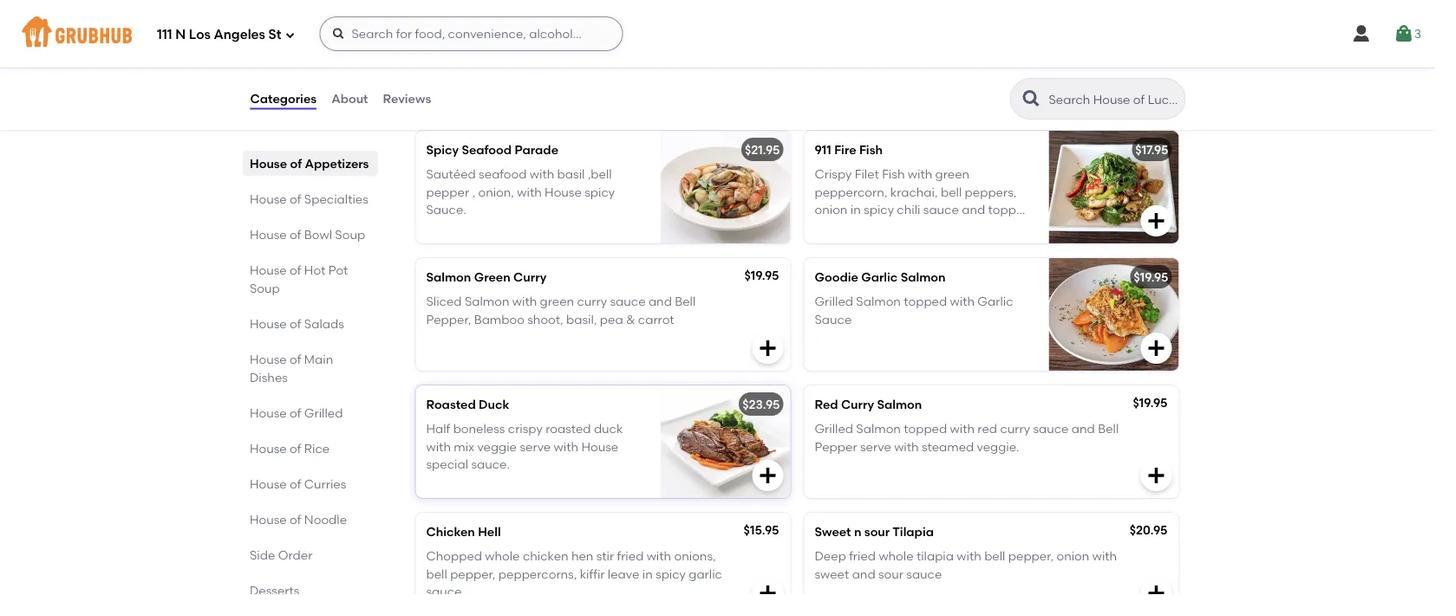 Task type: vqa. For each thing, say whether or not it's contained in the screenshot.
topmost soup
yes



Task type: locate. For each thing, give the bounding box(es) containing it.
sauce
[[924, 202, 959, 217], [610, 295, 646, 309], [1034, 422, 1069, 437], [907, 567, 942, 582], [426, 585, 462, 596]]

sour inside deep fried whole tilapia with bell pepper, onion with sweet and sour sauce
[[879, 567, 904, 582]]

pepper, inside chopped whole chicken hen stir fried with onions, bell pepper, peppercorns, kiffir leave in spicy garlic sauce
[[450, 567, 496, 582]]

$19.95 for grilled salmon topped with red curry sauce and bell pepper serve with steamed veggie.
[[1133, 396, 1168, 411]]

house inside house of hot pot soup
[[249, 263, 286, 278]]

2 whole from the left
[[879, 550, 914, 564]]

1 vertical spatial specialties
[[412, 96, 467, 108]]

house of bowl soup
[[249, 227, 365, 242]]

0 vertical spatial bell
[[675, 295, 696, 309]]

0 vertical spatial onion
[[815, 202, 848, 217]]

of for house of salads
[[289, 317, 301, 331]]

curry up the basil, in the bottom left of the page
[[577, 295, 607, 309]]

fried down n on the bottom of the page
[[849, 550, 876, 564]]

of inside house of grilled tab
[[289, 406, 301, 421]]

svg image for grilled salmon topped with garlic sauce
[[1146, 338, 1167, 359]]

house
[[412, 71, 470, 94], [249, 156, 287, 171], [545, 185, 582, 199], [249, 192, 286, 206], [249, 227, 286, 242], [249, 263, 286, 278], [249, 317, 286, 331], [249, 352, 286, 367], [249, 406, 286, 421], [582, 440, 619, 454], [249, 442, 286, 456], [249, 477, 286, 492], [249, 513, 286, 527]]

1 fried from the left
[[617, 550, 644, 564]]

0 vertical spatial specialties
[[497, 71, 598, 94]]

serve right pepper
[[860, 440, 892, 454]]

sliced salmon  with green curry sauce and bell pepper, bamboo shoot, basil, pea & carrot
[[426, 295, 696, 327]]

green inside sliced salmon  with green curry sauce and bell pepper, bamboo shoot, basil, pea & carrot
[[540, 295, 574, 309]]

Search for food, convenience, alcohol... search field
[[320, 16, 623, 51]]

salmon up sliced
[[426, 270, 471, 285]]

soup right "bowl" at the left top of the page
[[335, 227, 365, 242]]

pepper,
[[1009, 550, 1054, 564], [450, 567, 496, 582]]

sour down sweet n sour tilapia
[[879, 567, 904, 582]]

1 horizontal spatial in
[[851, 202, 861, 217]]

of for house of grilled
[[289, 406, 301, 421]]

soup up house of salads
[[249, 281, 280, 296]]

about button
[[331, 68, 369, 130]]

with inside chopped whole chicken hen stir fried with onions, bell pepper, peppercorns, kiffir leave in spicy garlic sauce
[[647, 550, 672, 564]]

1 vertical spatial soup
[[249, 281, 280, 296]]

2 vertical spatial bell
[[426, 567, 447, 582]]

roasted duck image
[[661, 386, 791, 499]]

fish for filet
[[882, 167, 905, 182]]

roasted duck
[[426, 398, 510, 412]]

1 horizontal spatial onion
[[1057, 550, 1090, 564]]

grilled inside grilled salmon topped with garlic sauce
[[815, 295, 854, 309]]

chicken
[[426, 525, 475, 540]]

1 horizontal spatial fried
[[849, 550, 876, 564]]

specialties
[[497, 71, 598, 94], [412, 96, 467, 108], [304, 192, 368, 206]]

of
[[474, 71, 492, 94], [290, 156, 302, 171], [289, 192, 301, 206], [289, 227, 301, 242], [289, 263, 301, 278], [289, 317, 301, 331], [289, 352, 301, 367], [289, 406, 301, 421], [289, 442, 301, 456], [289, 477, 301, 492], [289, 513, 301, 527]]

0 horizontal spatial curry
[[577, 295, 607, 309]]

0 vertical spatial bell
[[941, 185, 962, 199]]

1 horizontal spatial garlic
[[978, 295, 1014, 309]]

0 horizontal spatial fried
[[617, 550, 644, 564]]

of left hot
[[289, 263, 301, 278]]

sauce up &
[[610, 295, 646, 309]]

spicy inside sautéed seafood with basil ,bell pepper , onion, with house spicy sauce.
[[585, 185, 615, 199]]

house down parade
[[545, 185, 582, 199]]

111 n los angeles st
[[157, 27, 281, 43]]

in right leave
[[643, 567, 653, 582]]

grilled for sliced salmon  with green curry sauce and bell pepper, bamboo shoot, basil, pea & carrot
[[815, 295, 854, 309]]

of for house of hot pot soup
[[289, 263, 301, 278]]

1 horizontal spatial spicy
[[656, 567, 686, 582]]

&
[[626, 312, 635, 327]]

house of salads tab
[[249, 315, 371, 333]]

rice
[[304, 442, 329, 456]]

serve
[[520, 440, 551, 454], [860, 440, 892, 454]]

onions,
[[674, 550, 716, 564]]

0 vertical spatial pepper,
[[1009, 550, 1054, 564]]

house of main dishes tab
[[249, 350, 371, 387]]

grilled
[[815, 295, 854, 309], [304, 406, 343, 421], [815, 422, 854, 437]]

1 vertical spatial bell
[[1098, 422, 1119, 437]]

of left "bowl" at the left top of the page
[[289, 227, 301, 242]]

hen
[[572, 550, 594, 564]]

1 vertical spatial crispy
[[508, 422, 543, 437]]

specialties inside tab
[[304, 192, 368, 206]]

house of noodle
[[249, 513, 347, 527]]

of inside house of noodle tab
[[289, 513, 301, 527]]

house inside tab
[[249, 513, 286, 527]]

1 horizontal spatial bell
[[1098, 422, 1119, 437]]

steamed
[[922, 440, 974, 454]]

0 vertical spatial spicy
[[585, 185, 615, 199]]

of up house of bowl soup at top
[[289, 192, 301, 206]]

1 vertical spatial curry
[[1001, 422, 1031, 437]]

0 horizontal spatial serve
[[520, 440, 551, 454]]

shoot,
[[528, 312, 564, 327]]

with inside grilled salmon topped with garlic sauce
[[950, 295, 975, 309]]

fish for fire
[[860, 143, 883, 157]]

garlic
[[862, 270, 898, 285], [978, 295, 1014, 309]]

topped inside the crispy filet fish with green peppercorn, krachai, bell peppers, onion in spicy chili sauce and topped with crispy basil
[[988, 202, 1032, 217]]

1 vertical spatial fish
[[882, 167, 905, 182]]

0 horizontal spatial green
[[540, 295, 574, 309]]

roasted
[[426, 398, 476, 412]]

main
[[304, 352, 333, 367]]

of inside house of rice tab
[[289, 442, 301, 456]]

salmon inside sliced salmon  with green curry sauce and bell pepper, bamboo shoot, basil, pea & carrot
[[465, 295, 510, 309]]

house for house of curries
[[249, 477, 286, 492]]

with inside house of specialties specialties come with rice
[[501, 96, 523, 108]]

of inside house of hot pot soup
[[289, 263, 301, 278]]

house for house of main dishes
[[249, 352, 286, 367]]

fish
[[860, 143, 883, 157], [882, 167, 905, 182]]

1 vertical spatial green
[[540, 295, 574, 309]]

green
[[474, 270, 511, 285]]

1 vertical spatial bell
[[985, 550, 1006, 564]]

spicy down ,bell
[[585, 185, 615, 199]]

0 vertical spatial grilled
[[815, 295, 854, 309]]

1 vertical spatial onion
[[1057, 550, 1090, 564]]

crispy
[[843, 220, 877, 235], [508, 422, 543, 437]]

of inside house of bowl soup tab
[[289, 227, 301, 242]]

in
[[851, 202, 861, 217], [643, 567, 653, 582]]

specialties down appetizers
[[304, 192, 368, 206]]

0 vertical spatial topped
[[988, 202, 1032, 217]]

of inside 'house of main dishes'
[[289, 352, 301, 367]]

house left hot
[[249, 263, 286, 278]]

serve down roasted
[[520, 440, 551, 454]]

1 vertical spatial garlic
[[978, 295, 1014, 309]]

2 serve from the left
[[860, 440, 892, 454]]

bell right tilapia
[[985, 550, 1006, 564]]

house for house of grilled
[[249, 406, 286, 421]]

veggie
[[478, 440, 517, 454]]

house left "bowl" at the left top of the page
[[249, 227, 286, 242]]

1 vertical spatial sour
[[879, 567, 904, 582]]

0 horizontal spatial basil
[[557, 167, 585, 182]]

0 horizontal spatial crispy
[[508, 422, 543, 437]]

fish up filet
[[860, 143, 883, 157]]

sour right n on the bottom of the page
[[865, 525, 890, 540]]

house of rice
[[249, 442, 329, 456]]

house up dishes
[[249, 352, 286, 367]]

sauce down tilapia
[[907, 567, 942, 582]]

house inside house of specialties specialties come with rice
[[412, 71, 470, 94]]

curry right green
[[514, 270, 547, 285]]

of left rice
[[289, 442, 301, 456]]

soup
[[335, 227, 365, 242], [249, 281, 280, 296]]

bell
[[941, 185, 962, 199], [985, 550, 1006, 564], [426, 567, 447, 582]]

grilled up rice
[[304, 406, 343, 421]]

search icon image
[[1021, 88, 1042, 109]]

2 vertical spatial grilled
[[815, 422, 854, 437]]

2 vertical spatial specialties
[[304, 192, 368, 206]]

house down dishes
[[249, 406, 286, 421]]

0 horizontal spatial bell
[[675, 295, 696, 309]]

bell right "krachai,"
[[941, 185, 962, 199]]

svg image for grilled salmon topped with red curry sauce and bell pepper serve with steamed veggie.
[[1146, 466, 1167, 486]]

0 horizontal spatial specialties
[[304, 192, 368, 206]]

house for house of hot pot soup
[[249, 263, 286, 278]]

911
[[815, 143, 832, 157]]

2 vertical spatial spicy
[[656, 567, 686, 582]]

topped inside grilled salmon topped with garlic sauce
[[904, 295, 947, 309]]

$19.95
[[745, 268, 779, 283], [1134, 270, 1169, 285], [1133, 396, 1168, 411]]

1 vertical spatial topped
[[904, 295, 947, 309]]

tab
[[249, 582, 371, 596]]

crispy
[[815, 167, 852, 182]]

grilled salmon topped with red curry sauce and bell pepper serve with steamed veggie.
[[815, 422, 1119, 454]]

of inside house of specialties tab
[[289, 192, 301, 206]]

spicy inside chopped whole chicken hen stir fried with onions, bell pepper, peppercorns, kiffir leave in spicy garlic sauce
[[656, 567, 686, 582]]

1 vertical spatial in
[[643, 567, 653, 582]]

house up side
[[249, 513, 286, 527]]

house of specialties tab
[[249, 190, 371, 208]]

0 horizontal spatial whole
[[485, 550, 520, 564]]

and inside deep fried whole tilapia with bell pepper, onion with sweet and sour sauce
[[852, 567, 876, 582]]

$20.95
[[1130, 523, 1168, 538]]

n
[[854, 525, 862, 540]]

basil down chili at top
[[880, 220, 908, 235]]

0 vertical spatial garlic
[[862, 270, 898, 285]]

salmon down goodie garlic salmon
[[856, 295, 901, 309]]

specialties up 'rice'
[[497, 71, 598, 94]]

spicy
[[585, 185, 615, 199], [864, 202, 894, 217], [656, 567, 686, 582]]

0 horizontal spatial bell
[[426, 567, 447, 582]]

bell inside chopped whole chicken hen stir fried with onions, bell pepper, peppercorns, kiffir leave in spicy garlic sauce
[[426, 567, 447, 582]]

spicy down onions,
[[656, 567, 686, 582]]

1 horizontal spatial curry
[[841, 398, 874, 412]]

whole down tilapia
[[879, 550, 914, 564]]

2 horizontal spatial specialties
[[497, 71, 598, 94]]

salmon inside grilled salmon topped with garlic sauce
[[856, 295, 901, 309]]

0 vertical spatial basil
[[557, 167, 585, 182]]

categories button
[[249, 68, 318, 130]]

bell down chopped
[[426, 567, 447, 582]]

sauce right red
[[1034, 422, 1069, 437]]

curry right red
[[841, 398, 874, 412]]

house of hot pot soup tab
[[249, 261, 371, 298]]

911 fire fish image
[[1049, 131, 1179, 244]]

of inside house of specialties specialties come with rice
[[474, 71, 492, 94]]

topped
[[988, 202, 1032, 217], [904, 295, 947, 309], [904, 422, 947, 437]]

and
[[962, 202, 986, 217], [649, 295, 672, 309], [1072, 422, 1095, 437], [852, 567, 876, 582]]

krachai,
[[891, 185, 938, 199]]

sauce down "krachai,"
[[924, 202, 959, 217]]

topped up steamed
[[904, 422, 947, 437]]

basil inside the crispy filet fish with green peppercorn, krachai, bell peppers, onion in spicy chili sauce and topped with crispy basil
[[880, 220, 908, 235]]

sauce.
[[426, 202, 466, 217]]

fish inside the crispy filet fish with green peppercorn, krachai, bell peppers, onion in spicy chili sauce and topped with crispy basil
[[882, 167, 905, 182]]

serve inside grilled salmon topped with red curry sauce and bell pepper serve with steamed veggie.
[[860, 440, 892, 454]]

with
[[501, 96, 523, 108], [530, 167, 555, 182], [908, 167, 933, 182], [517, 185, 542, 199], [815, 220, 840, 235], [513, 295, 537, 309], [950, 295, 975, 309], [950, 422, 975, 437], [426, 440, 451, 454], [554, 440, 579, 454], [895, 440, 919, 454], [647, 550, 672, 564], [957, 550, 982, 564], [1093, 550, 1117, 564]]

house down search for food, convenience, alcohol... search field
[[412, 71, 470, 94]]

svg image
[[1351, 23, 1372, 44], [1394, 23, 1415, 44], [758, 338, 779, 359], [1146, 338, 1167, 359], [758, 466, 779, 486], [1146, 584, 1167, 596]]

fish right filet
[[882, 167, 905, 182]]

house for house of specialties
[[249, 192, 286, 206]]

curry
[[577, 295, 607, 309], [1001, 422, 1031, 437]]

svg image for crispy filet fish with green peppercorn, krachai, bell peppers, onion in spicy chili sauce and topped with crispy basil
[[1146, 211, 1167, 231]]

salmon up "bamboo"
[[465, 295, 510, 309]]

spicy left chili at top
[[864, 202, 894, 217]]

0 horizontal spatial spicy
[[585, 185, 615, 199]]

sour
[[865, 525, 890, 540], [879, 567, 904, 582]]

grilled up pepper
[[815, 422, 854, 437]]

topped down goodie garlic salmon
[[904, 295, 947, 309]]

0 vertical spatial curry
[[577, 295, 607, 309]]

basil left ,bell
[[557, 167, 585, 182]]

1 horizontal spatial curry
[[1001, 422, 1031, 437]]

chicken hell
[[426, 525, 501, 540]]

side
[[249, 548, 275, 563]]

and inside the crispy filet fish with green peppercorn, krachai, bell peppers, onion in spicy chili sauce and topped with crispy basil
[[962, 202, 986, 217]]

grilled up sauce
[[815, 295, 854, 309]]

in down peppercorn,
[[851, 202, 861, 217]]

of left curries
[[289, 477, 301, 492]]

of up house of specialties
[[290, 156, 302, 171]]

0 vertical spatial crispy
[[843, 220, 877, 235]]

red
[[978, 422, 998, 437]]

salmon down red curry salmon
[[856, 422, 901, 437]]

1 serve from the left
[[520, 440, 551, 454]]

house for house of noodle
[[249, 513, 286, 527]]

$23.95
[[743, 398, 780, 412]]

0 vertical spatial fish
[[860, 143, 883, 157]]

1 horizontal spatial green
[[936, 167, 970, 182]]

house down house of rice
[[249, 477, 286, 492]]

1 vertical spatial grilled
[[304, 406, 343, 421]]

sweet
[[815, 525, 851, 540]]

curry
[[514, 270, 547, 285], [841, 398, 874, 412]]

0 horizontal spatial soup
[[249, 281, 280, 296]]

fried up leave
[[617, 550, 644, 564]]

0 horizontal spatial pepper,
[[450, 567, 496, 582]]

soup inside house of bowl soup tab
[[335, 227, 365, 242]]

bell inside the crispy filet fish with green peppercorn, krachai, bell peppers, onion in spicy chili sauce and topped with crispy basil
[[941, 185, 962, 199]]

basil
[[557, 167, 585, 182], [880, 220, 908, 235]]

sautéed seafood with basil ,bell pepper , onion, with house spicy sauce.
[[426, 167, 615, 217]]

curry inside grilled salmon topped with red curry sauce and bell pepper serve with steamed veggie.
[[1001, 422, 1031, 437]]

fire
[[835, 143, 857, 157]]

0 horizontal spatial onion
[[815, 202, 848, 217]]

1 horizontal spatial soup
[[335, 227, 365, 242]]

1 vertical spatial curry
[[841, 398, 874, 412]]

sweet n sour tilapia
[[815, 525, 934, 540]]

svg image
[[332, 27, 346, 41], [285, 30, 295, 40], [1146, 211, 1167, 231], [1146, 466, 1167, 486], [758, 584, 779, 596]]

pepper,
[[426, 312, 471, 327]]

1 horizontal spatial whole
[[879, 550, 914, 564]]

salmon green curry
[[426, 270, 547, 285]]

basil inside sautéed seafood with basil ,bell pepper , onion, with house spicy sauce.
[[557, 167, 585, 182]]

boneless
[[453, 422, 505, 437]]

noodle
[[304, 513, 347, 527]]

1 horizontal spatial crispy
[[843, 220, 877, 235]]

2 horizontal spatial bell
[[985, 550, 1006, 564]]

sauce inside sliced salmon  with green curry sauce and bell pepper, bamboo shoot, basil, pea & carrot
[[610, 295, 646, 309]]

crispy down peppercorn,
[[843, 220, 877, 235]]

with inside sliced salmon  with green curry sauce and bell pepper, bamboo shoot, basil, pea & carrot
[[513, 295, 537, 309]]

1 vertical spatial spicy
[[864, 202, 894, 217]]

leave
[[608, 567, 640, 582]]

spicy inside the crispy filet fish with green peppercorn, krachai, bell peppers, onion in spicy chili sauce and topped with crispy basil
[[864, 202, 894, 217]]

green
[[936, 167, 970, 182], [540, 295, 574, 309]]

0 horizontal spatial in
[[643, 567, 653, 582]]

0 vertical spatial in
[[851, 202, 861, 217]]

1 vertical spatial pepper,
[[450, 567, 496, 582]]

111
[[157, 27, 172, 43]]

sauce down chopped
[[426, 585, 462, 596]]

house inside 'house of main dishes'
[[249, 352, 286, 367]]

svg image for sliced salmon  with green curry sauce and bell pepper, bamboo shoot, basil, pea & carrot
[[758, 338, 779, 359]]

house down duck
[[582, 440, 619, 454]]

1 horizontal spatial bell
[[941, 185, 962, 199]]

2 horizontal spatial spicy
[[864, 202, 894, 217]]

2 fried from the left
[[849, 550, 876, 564]]

basil,
[[566, 312, 597, 327]]

house down house of grilled
[[249, 442, 286, 456]]

house for house of bowl soup
[[249, 227, 286, 242]]

sweet
[[815, 567, 849, 582]]

specialties for house of specialties
[[304, 192, 368, 206]]

curry up veggie.
[[1001, 422, 1031, 437]]

of inside house of curries tab
[[289, 477, 301, 492]]

house of hot pot soup
[[249, 263, 348, 296]]

of up come
[[474, 71, 492, 94]]

grilled salmon topped with garlic sauce
[[815, 295, 1014, 327]]

crispy up veggie
[[508, 422, 543, 437]]

of for house of rice
[[289, 442, 301, 456]]

about
[[332, 91, 368, 106]]

hot
[[304, 263, 325, 278]]

house inside tab
[[249, 317, 286, 331]]

whole down hell
[[485, 550, 520, 564]]

house up house of bowl soup at top
[[249, 192, 286, 206]]

specialties left come
[[412, 96, 467, 108]]

1 whole from the left
[[485, 550, 520, 564]]

house up 'house of main dishes'
[[249, 317, 286, 331]]

of for house of main dishes
[[289, 352, 301, 367]]

sauce.
[[471, 457, 510, 472]]

deep
[[815, 550, 847, 564]]

0 horizontal spatial curry
[[514, 270, 547, 285]]

0 vertical spatial curry
[[514, 270, 547, 285]]

1 horizontal spatial specialties
[[412, 96, 467, 108]]

of left noodle
[[289, 513, 301, 527]]

topped inside grilled salmon topped with red curry sauce and bell pepper serve with steamed veggie.
[[904, 422, 947, 437]]

green up the shoot,
[[540, 295, 574, 309]]

of left main
[[289, 352, 301, 367]]

salmon up grilled salmon topped with garlic sauce
[[901, 270, 946, 285]]

house for house of rice
[[249, 442, 286, 456]]

of left salads
[[289, 317, 301, 331]]

pea
[[600, 312, 623, 327]]

0 vertical spatial soup
[[335, 227, 365, 242]]

1 horizontal spatial basil
[[880, 220, 908, 235]]

grilled inside grilled salmon topped with red curry sauce and bell pepper serve with steamed veggie.
[[815, 422, 854, 437]]

of inside house of salads tab
[[289, 317, 301, 331]]

of inside house of appetizers tab
[[290, 156, 302, 171]]

of up house of rice
[[289, 406, 301, 421]]

1 horizontal spatial serve
[[860, 440, 892, 454]]

1 horizontal spatial pepper,
[[1009, 550, 1054, 564]]

topped down peppers,
[[988, 202, 1032, 217]]

green inside the crispy filet fish with green peppercorn, krachai, bell peppers, onion in spicy chili sauce and topped with crispy basil
[[936, 167, 970, 182]]

0 vertical spatial green
[[936, 167, 970, 182]]

house up house of specialties
[[249, 156, 287, 171]]

curries
[[304, 477, 346, 492]]

1 vertical spatial basil
[[880, 220, 908, 235]]

salmon
[[426, 270, 471, 285], [901, 270, 946, 285], [465, 295, 510, 309], [856, 295, 901, 309], [877, 398, 922, 412], [856, 422, 901, 437]]

2 vertical spatial topped
[[904, 422, 947, 437]]

serve inside half boneless crispy roasted duck with mix veggie serve with house special sauce.
[[520, 440, 551, 454]]

green up peppers,
[[936, 167, 970, 182]]



Task type: describe. For each thing, give the bounding box(es) containing it.
salmon inside grilled salmon topped with red curry sauce and bell pepper serve with steamed veggie.
[[856, 422, 901, 437]]

fried inside chopped whole chicken hen stir fried with onions, bell pepper, peppercorns, kiffir leave in spicy garlic sauce
[[617, 550, 644, 564]]

specialties for house of specialties specialties come with rice
[[497, 71, 598, 94]]

and inside sliced salmon  with green curry sauce and bell pepper, bamboo shoot, basil, pea & carrot
[[649, 295, 672, 309]]

side order tab
[[249, 547, 371, 565]]

half
[[426, 422, 450, 437]]

onion inside the crispy filet fish with green peppercorn, krachai, bell peppers, onion in spicy chili sauce and topped with crispy basil
[[815, 202, 848, 217]]

crispy inside the crispy filet fish with green peppercorn, krachai, bell peppers, onion in spicy chili sauce and topped with crispy basil
[[843, 220, 877, 235]]

svg image for half boneless crispy roasted duck with mix veggie serve with house special sauce.
[[758, 466, 779, 486]]

goodie garlic salmon image
[[1049, 258, 1179, 371]]

of for house of noodle
[[289, 513, 301, 527]]

$19.95 for sliced salmon  with green curry sauce and bell pepper, bamboo shoot, basil, pea & carrot
[[745, 268, 779, 283]]

whole inside deep fried whole tilapia with bell pepper, onion with sweet and sour sauce
[[879, 550, 914, 564]]

house for house of appetizers
[[249, 156, 287, 171]]

los
[[189, 27, 211, 43]]

svg image for chopped whole chicken hen stir fried with onions, bell pepper, peppercorns, kiffir leave in spicy garlic sauce
[[758, 584, 779, 596]]

grilled inside tab
[[304, 406, 343, 421]]

chili
[[897, 202, 921, 217]]

soup inside house of hot pot soup
[[249, 281, 280, 296]]

onion inside deep fried whole tilapia with bell pepper, onion with sweet and sour sauce
[[1057, 550, 1090, 564]]

,bell
[[588, 167, 612, 182]]

onion,
[[478, 185, 514, 199]]

sauce inside deep fried whole tilapia with bell pepper, onion with sweet and sour sauce
[[907, 567, 942, 582]]

crispy inside half boneless crispy roasted duck with mix veggie serve with house special sauce.
[[508, 422, 543, 437]]

come
[[470, 96, 499, 108]]

salmon up steamed
[[877, 398, 922, 412]]

house of specialties
[[249, 192, 368, 206]]

svg image for deep fried whole tilapia with bell pepper, onion with sweet and sour sauce
[[1146, 584, 1167, 596]]

house of main dishes
[[249, 352, 333, 385]]

dishes
[[249, 370, 287, 385]]

in inside chopped whole chicken hen stir fried with onions, bell pepper, peppercorns, kiffir leave in spicy garlic sauce
[[643, 567, 653, 582]]

Search House of Luck Thai BBQ search field
[[1047, 91, 1180, 108]]

house of grilled
[[249, 406, 343, 421]]

seafood
[[479, 167, 527, 182]]

bell inside sliced salmon  with green curry sauce and bell pepper, bamboo shoot, basil, pea & carrot
[[675, 295, 696, 309]]

peppers,
[[965, 185, 1017, 199]]

red
[[815, 398, 838, 412]]

order
[[278, 548, 312, 563]]

tilapia
[[893, 525, 934, 540]]

grilled for half boneless crispy roasted duck with mix veggie serve with house special sauce.
[[815, 422, 854, 437]]

mix
[[454, 440, 475, 454]]

house inside half boneless crispy roasted duck with mix veggie serve with house special sauce.
[[582, 440, 619, 454]]

half boneless crispy roasted duck with mix veggie serve with house special sauce.
[[426, 422, 623, 472]]

in inside the crispy filet fish with green peppercorn, krachai, bell peppers, onion in spicy chili sauce and topped with crispy basil
[[851, 202, 861, 217]]

fried inside deep fried whole tilapia with bell pepper, onion with sweet and sour sauce
[[849, 550, 876, 564]]

pepper
[[426, 185, 469, 199]]

sliced
[[426, 295, 462, 309]]

n
[[175, 27, 186, 43]]

of for house of appetizers
[[290, 156, 302, 171]]

goodie
[[815, 270, 859, 285]]

bell inside grilled salmon topped with red curry sauce and bell pepper serve with steamed veggie.
[[1098, 422, 1119, 437]]

carrot
[[638, 312, 675, 327]]

seafood
[[462, 143, 512, 157]]

0 vertical spatial sour
[[865, 525, 890, 540]]

house of appetizers
[[249, 156, 369, 171]]

garlic inside grilled salmon topped with garlic sauce
[[978, 295, 1014, 309]]

sauce inside grilled salmon topped with red curry sauce and bell pepper serve with steamed veggie.
[[1034, 422, 1069, 437]]

of for house of curries
[[289, 477, 301, 492]]

angeles
[[214, 27, 265, 43]]

3
[[1415, 26, 1422, 41]]

house of noodle tab
[[249, 511, 371, 529]]

house inside sautéed seafood with basil ,bell pepper , onion, with house spicy sauce.
[[545, 185, 582, 199]]

of for house of specialties specialties come with rice
[[474, 71, 492, 94]]

filet
[[855, 167, 880, 182]]

crispy filet fish with green peppercorn, krachai, bell peppers, onion in spicy chili sauce and topped with crispy basil
[[815, 167, 1032, 235]]

bell inside deep fried whole tilapia with bell pepper, onion with sweet and sour sauce
[[985, 550, 1006, 564]]

kiffir
[[580, 567, 605, 582]]

pepper, inside deep fried whole tilapia with bell pepper, onion with sweet and sour sauce
[[1009, 550, 1054, 564]]

sautéed
[[426, 167, 476, 182]]

tilapia
[[917, 550, 954, 564]]

rice
[[525, 96, 544, 108]]

categories
[[250, 91, 317, 106]]

whole inside chopped whole chicken hen stir fried with onions, bell pepper, peppercorns, kiffir leave in spicy garlic sauce
[[485, 550, 520, 564]]

sauce
[[815, 312, 852, 327]]

house of rice tab
[[249, 440, 371, 458]]

house of curries
[[249, 477, 346, 492]]

$17.95
[[1136, 143, 1169, 157]]

house of bowl soup tab
[[249, 226, 371, 244]]

side order
[[249, 548, 312, 563]]

spicy
[[426, 143, 459, 157]]

chicken
[[523, 550, 569, 564]]

special
[[426, 457, 468, 472]]

chopped whole chicken hen stir fried with onions, bell pepper, peppercorns, kiffir leave in spicy garlic sauce
[[426, 550, 723, 596]]

st
[[268, 27, 281, 43]]

911 fire fish
[[815, 143, 883, 157]]

deep fried whole tilapia with bell pepper, onion with sweet and sour sauce
[[815, 550, 1117, 582]]

$15.95
[[744, 523, 779, 538]]

house of grilled tab
[[249, 404, 371, 422]]

house of appetizers tab
[[249, 154, 371, 173]]

appetizers
[[305, 156, 369, 171]]

stir
[[597, 550, 614, 564]]

peppercorn,
[[815, 185, 888, 199]]

sauce inside the crispy filet fish with green peppercorn, krachai, bell peppers, onion in spicy chili sauce and topped with crispy basil
[[924, 202, 959, 217]]

duck
[[479, 398, 510, 412]]

chopped
[[426, 550, 482, 564]]

duck
[[594, 422, 623, 437]]

house for house of specialties specialties come with rice
[[412, 71, 470, 94]]

reviews
[[383, 91, 431, 106]]

roasted
[[546, 422, 591, 437]]

bamboo
[[474, 312, 525, 327]]

hell
[[478, 525, 501, 540]]

red curry salmon
[[815, 398, 922, 412]]

topped for goodie garlic salmon
[[904, 295, 947, 309]]

salads
[[304, 317, 344, 331]]

pepper
[[815, 440, 858, 454]]

0 horizontal spatial garlic
[[862, 270, 898, 285]]

of for house of specialties
[[289, 192, 301, 206]]

pot
[[328, 263, 348, 278]]

3 button
[[1394, 18, 1422, 49]]

goodie garlic salmon
[[815, 270, 946, 285]]

sauce inside chopped whole chicken hen stir fried with onions, bell pepper, peppercorns, kiffir leave in spicy garlic sauce
[[426, 585, 462, 596]]

veggie.
[[977, 440, 1020, 454]]

main navigation navigation
[[0, 0, 1436, 68]]

$21.95
[[745, 143, 780, 157]]

and inside grilled salmon topped with red curry sauce and bell pepper serve with steamed veggie.
[[1072, 422, 1095, 437]]

bowl
[[304, 227, 332, 242]]

svg image inside '3' button
[[1394, 23, 1415, 44]]

house of curries tab
[[249, 475, 371, 494]]

topped for red curry salmon
[[904, 422, 947, 437]]

garlic
[[689, 567, 723, 582]]

curry inside sliced salmon  with green curry sauce and bell pepper, bamboo shoot, basil, pea & carrot
[[577, 295, 607, 309]]

spicy seafood parade
[[426, 143, 559, 157]]

of for house of bowl soup
[[289, 227, 301, 242]]

spicy seafood parade image
[[661, 131, 791, 244]]

house for house of salads
[[249, 317, 286, 331]]

house of specialties specialties come with rice
[[412, 71, 598, 108]]

parade
[[515, 143, 559, 157]]



